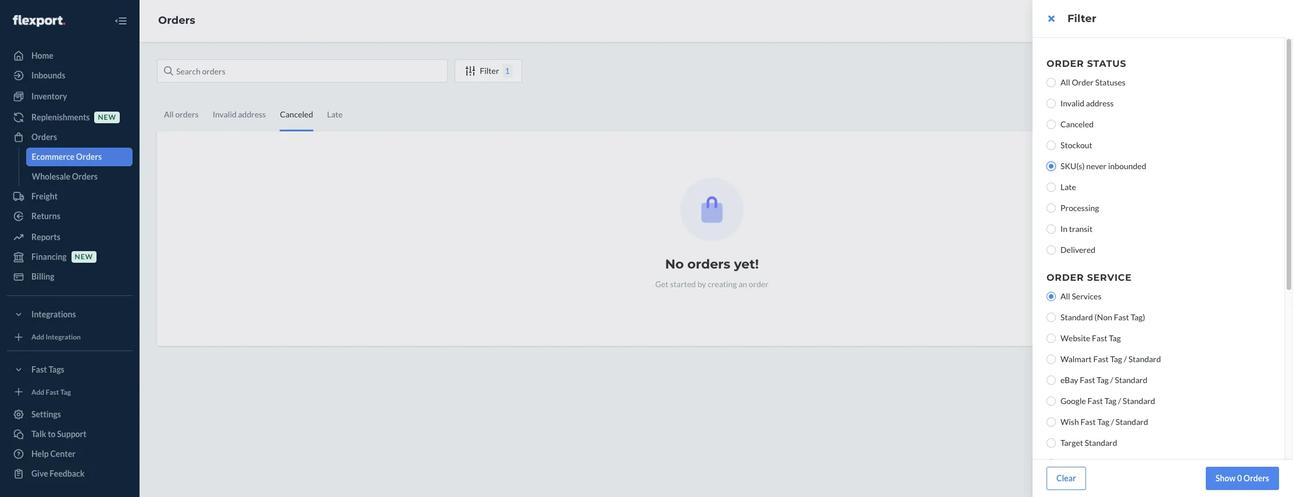 Task type: locate. For each thing, give the bounding box(es) containing it.
order up all order statuses
[[1047, 58, 1084, 69]]

fast for google
[[1088, 396, 1103, 406]]

order
[[1047, 58, 1084, 69], [1072, 77, 1094, 87], [1047, 272, 1084, 283]]

/ down walmart fast tag / standard
[[1110, 375, 1113, 385]]

fast down target standard
[[1102, 459, 1117, 469]]

tag up wish fast tag / standard
[[1105, 396, 1117, 406]]

/ up wish fast tag / standard
[[1118, 396, 1121, 406]]

order status
[[1047, 58, 1127, 69]]

tag up walmart fast tag / standard
[[1109, 333, 1121, 343]]

None radio
[[1047, 183, 1056, 192], [1047, 204, 1056, 213], [1047, 224, 1056, 234], [1047, 334, 1056, 343], [1047, 355, 1056, 364], [1047, 397, 1056, 406], [1047, 417, 1056, 427], [1047, 183, 1056, 192], [1047, 204, 1056, 213], [1047, 224, 1056, 234], [1047, 334, 1056, 343], [1047, 355, 1056, 364], [1047, 397, 1056, 406], [1047, 417, 1056, 427]]

fast right wish
[[1081, 417, 1096, 427]]

in
[[1061, 224, 1068, 234]]

day
[[1067, 459, 1081, 469]]

0
[[1237, 473, 1242, 483]]

standard up website
[[1061, 312, 1093, 322]]

walmart fast tag / standard
[[1061, 354, 1161, 364]]

(non up website fast tag
[[1095, 312, 1112, 322]]

tag up google fast tag / standard
[[1097, 375, 1109, 385]]

all left services
[[1061, 291, 1070, 301]]

tag up ebay fast tag / standard
[[1110, 354, 1122, 364]]

2 all from the top
[[1061, 291, 1070, 301]]

in transit
[[1061, 224, 1093, 234]]

0 vertical spatial order
[[1047, 58, 1084, 69]]

wish fast tag / standard
[[1061, 417, 1148, 427]]

target standard
[[1061, 438, 1117, 448]]

canceled
[[1061, 119, 1094, 129]]

tag) down wish fast tag / standard
[[1119, 459, 1133, 469]]

/ down google fast tag / standard
[[1111, 417, 1114, 427]]

standard down walmart fast tag / standard
[[1115, 375, 1147, 385]]

/
[[1124, 354, 1127, 364], [1110, 375, 1113, 385], [1118, 396, 1121, 406], [1111, 417, 1114, 427]]

/ for google
[[1118, 396, 1121, 406]]

standard up wish fast tag / standard
[[1123, 396, 1155, 406]]

fast up ebay fast tag / standard
[[1093, 354, 1109, 364]]

fast down standard (non fast tag)
[[1092, 333, 1107, 343]]

standard down google fast tag / standard
[[1116, 417, 1148, 427]]

tag)
[[1131, 312, 1145, 322], [1119, 459, 1133, 469]]

all for order service
[[1061, 291, 1070, 301]]

(non right day
[[1083, 459, 1100, 469]]

/ up ebay fast tag / standard
[[1124, 354, 1127, 364]]

2 vertical spatial order
[[1047, 272, 1084, 283]]

walmart
[[1061, 354, 1092, 364]]

standard up ebay fast tag / standard
[[1129, 354, 1161, 364]]

/ for ebay
[[1110, 375, 1113, 385]]

order up all services
[[1047, 272, 1084, 283]]

0 vertical spatial (non
[[1095, 312, 1112, 322]]

all up invalid
[[1061, 77, 1070, 87]]

all
[[1061, 77, 1070, 87], [1061, 291, 1070, 301]]

status
[[1087, 58, 1127, 69]]

fast right 'ebay'
[[1080, 375, 1095, 385]]

None radio
[[1047, 78, 1056, 87], [1047, 99, 1056, 108], [1047, 120, 1056, 129], [1047, 141, 1056, 150], [1047, 162, 1056, 171], [1047, 245, 1056, 255], [1047, 292, 1056, 301], [1047, 313, 1056, 322], [1047, 376, 1056, 385], [1047, 438, 1056, 448], [1047, 78, 1056, 87], [1047, 99, 1056, 108], [1047, 120, 1056, 129], [1047, 141, 1056, 150], [1047, 162, 1056, 171], [1047, 245, 1056, 255], [1047, 292, 1056, 301], [1047, 313, 1056, 322], [1047, 376, 1056, 385], [1047, 438, 1056, 448]]

fast
[[1114, 312, 1129, 322], [1092, 333, 1107, 343], [1093, 354, 1109, 364], [1080, 375, 1095, 385], [1088, 396, 1103, 406], [1081, 417, 1096, 427], [1102, 459, 1117, 469]]

1 all from the top
[[1061, 77, 1070, 87]]

fast for ebay
[[1080, 375, 1095, 385]]

filter
[[1068, 12, 1096, 25]]

google fast tag / standard
[[1061, 396, 1155, 406]]

tag for walmart
[[1110, 354, 1122, 364]]

tag
[[1109, 333, 1121, 343], [1110, 354, 1122, 364], [1097, 375, 1109, 385], [1105, 396, 1117, 406], [1097, 417, 1110, 427]]

0 vertical spatial all
[[1061, 77, 1070, 87]]

stockout
[[1061, 140, 1092, 150]]

tag down google fast tag / standard
[[1097, 417, 1110, 427]]

(non
[[1095, 312, 1112, 322], [1083, 459, 1100, 469]]

standard
[[1061, 312, 1093, 322], [1129, 354, 1161, 364], [1115, 375, 1147, 385], [1123, 396, 1155, 406], [1116, 417, 1148, 427], [1085, 438, 1117, 448]]

fast for website
[[1092, 333, 1107, 343]]

inbounded
[[1108, 161, 1146, 171]]

show 0 orders button
[[1206, 467, 1279, 490]]

services
[[1072, 291, 1102, 301]]

invalid address
[[1061, 98, 1114, 108]]

tag) down "service"
[[1131, 312, 1145, 322]]

wish
[[1061, 417, 1079, 427]]

1 vertical spatial all
[[1061, 291, 1070, 301]]

fast right google on the right bottom of the page
[[1088, 396, 1103, 406]]

invalid
[[1061, 98, 1084, 108]]

order down order status
[[1072, 77, 1094, 87]]



Task type: vqa. For each thing, say whether or not it's contained in the screenshot.
Number
no



Task type: describe. For each thing, give the bounding box(es) containing it.
tag for ebay
[[1097, 375, 1109, 385]]

/ for wish
[[1111, 417, 1114, 427]]

/ for walmart
[[1124, 354, 1127, 364]]

ebay fast tag / standard
[[1061, 375, 1147, 385]]

standard (non fast tag)
[[1061, 312, 1145, 322]]

statuses
[[1095, 77, 1126, 87]]

fast up website fast tag
[[1114, 312, 1129, 322]]

fast for walmart
[[1093, 354, 1109, 364]]

clear button
[[1047, 467, 1086, 490]]

standard for google fast tag / standard
[[1123, 396, 1155, 406]]

all order statuses
[[1061, 77, 1126, 87]]

ebay
[[1061, 375, 1078, 385]]

1 vertical spatial (non
[[1083, 459, 1100, 469]]

3 day (non fast tag)
[[1061, 459, 1133, 469]]

clear
[[1056, 473, 1076, 483]]

show 0 orders
[[1216, 473, 1269, 483]]

order for status
[[1047, 58, 1084, 69]]

website
[[1061, 333, 1090, 343]]

tag for website
[[1109, 333, 1121, 343]]

tag for google
[[1105, 396, 1117, 406]]

target
[[1061, 438, 1083, 448]]

fast for wish
[[1081, 417, 1096, 427]]

1 vertical spatial tag)
[[1119, 459, 1133, 469]]

orders
[[1244, 473, 1269, 483]]

standard down wish fast tag / standard
[[1085, 438, 1117, 448]]

tag for wish
[[1097, 417, 1110, 427]]

all services
[[1061, 291, 1102, 301]]

standard for ebay fast tag / standard
[[1115, 375, 1147, 385]]

1 vertical spatial order
[[1072, 77, 1094, 87]]

processing
[[1061, 203, 1099, 213]]

show
[[1216, 473, 1236, 483]]

3
[[1061, 459, 1065, 469]]

late
[[1061, 182, 1076, 192]]

standard for walmart fast tag / standard
[[1129, 354, 1161, 364]]

transit
[[1069, 224, 1093, 234]]

google
[[1061, 396, 1086, 406]]

standard for wish fast tag / standard
[[1116, 417, 1148, 427]]

all for order status
[[1061, 77, 1070, 87]]

order service
[[1047, 272, 1132, 283]]

sku(s)
[[1061, 161, 1085, 171]]

address
[[1086, 98, 1114, 108]]

close image
[[1048, 14, 1054, 23]]

order for service
[[1047, 272, 1084, 283]]

never
[[1086, 161, 1107, 171]]

delivered
[[1061, 245, 1096, 255]]

sku(s) never inbounded
[[1061, 161, 1146, 171]]

website fast tag
[[1061, 333, 1121, 343]]

0 vertical spatial tag)
[[1131, 312, 1145, 322]]

service
[[1087, 272, 1132, 283]]



